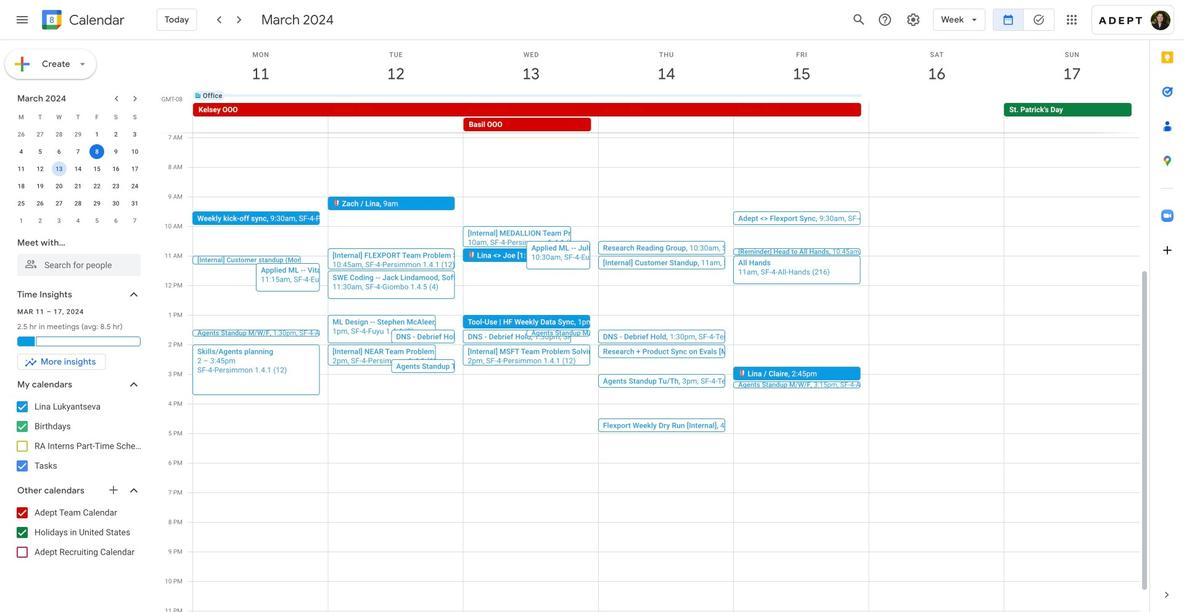 Task type: describe. For each thing, give the bounding box(es) containing it.
5 element
[[33, 144, 48, 159]]

30 element
[[108, 196, 123, 211]]

april 5 element
[[90, 213, 104, 228]]

Search for people to meet text field
[[25, 254, 133, 276]]

31 element
[[127, 196, 142, 211]]

april 3 element
[[52, 213, 66, 228]]

april 4 element
[[71, 213, 85, 228]]

29 element
[[90, 196, 104, 211]]

april 7 element
[[127, 213, 142, 228]]

april 6 element
[[108, 213, 123, 228]]

18 element
[[14, 179, 29, 194]]

main drawer image
[[15, 12, 30, 27]]

20 element
[[52, 179, 66, 194]]

22 element
[[90, 179, 104, 194]]

february 29 element
[[71, 127, 85, 142]]

26 element
[[33, 196, 48, 211]]

add other calendars image
[[107, 484, 120, 496]]

february 26 element
[[14, 127, 29, 142]]

21 element
[[71, 179, 85, 194]]

13 element
[[52, 162, 66, 176]]

15 element
[[90, 162, 104, 176]]

17 element
[[127, 162, 142, 176]]



Task type: vqa. For each thing, say whether or not it's contained in the screenshot.
search box
yes



Task type: locate. For each thing, give the bounding box(es) containing it.
23 element
[[108, 179, 123, 194]]

tab list
[[1150, 40, 1184, 578]]

my calendars list
[[2, 397, 153, 476]]

7 element
[[71, 144, 85, 159]]

11 element
[[14, 162, 29, 176]]

1 element
[[90, 127, 104, 142]]

12 element
[[33, 162, 48, 176]]

grid
[[158, 40, 1150, 612]]

cell
[[328, 103, 463, 133], [598, 103, 734, 133], [734, 103, 869, 133], [869, 103, 1004, 133], [87, 143, 106, 160], [50, 160, 69, 178]]

row group
[[12, 126, 144, 229]]

9 element
[[108, 144, 123, 159]]

19 element
[[33, 179, 48, 194]]

8, today element
[[90, 144, 104, 159]]

2 element
[[108, 127, 123, 142]]

25 element
[[14, 196, 29, 211]]

16 element
[[108, 162, 123, 176]]

heading inside calendar 'element'
[[67, 13, 125, 27]]

row
[[187, 81, 1150, 110], [187, 103, 1150, 133], [12, 109, 144, 126], [12, 126, 144, 143], [12, 143, 144, 160], [12, 160, 144, 178], [12, 178, 144, 195], [12, 195, 144, 212], [12, 212, 144, 229]]

march 2024 grid
[[12, 109, 144, 229]]

14 element
[[71, 162, 85, 176]]

None search field
[[0, 232, 153, 276]]

24 element
[[127, 179, 142, 194]]

settings menu image
[[906, 12, 921, 27]]

28 element
[[71, 196, 85, 211]]

3 element
[[127, 127, 142, 142]]

february 27 element
[[33, 127, 48, 142]]

heading
[[67, 13, 125, 27]]

10 element
[[127, 144, 142, 159]]

6 element
[[52, 144, 66, 159]]

calendar element
[[39, 7, 125, 35]]

april 2 element
[[33, 213, 48, 228]]

4 element
[[14, 144, 29, 159]]

april 1 element
[[14, 213, 29, 228]]

other calendars list
[[2, 503, 153, 562]]

27 element
[[52, 196, 66, 211]]

february 28 element
[[52, 127, 66, 142]]



